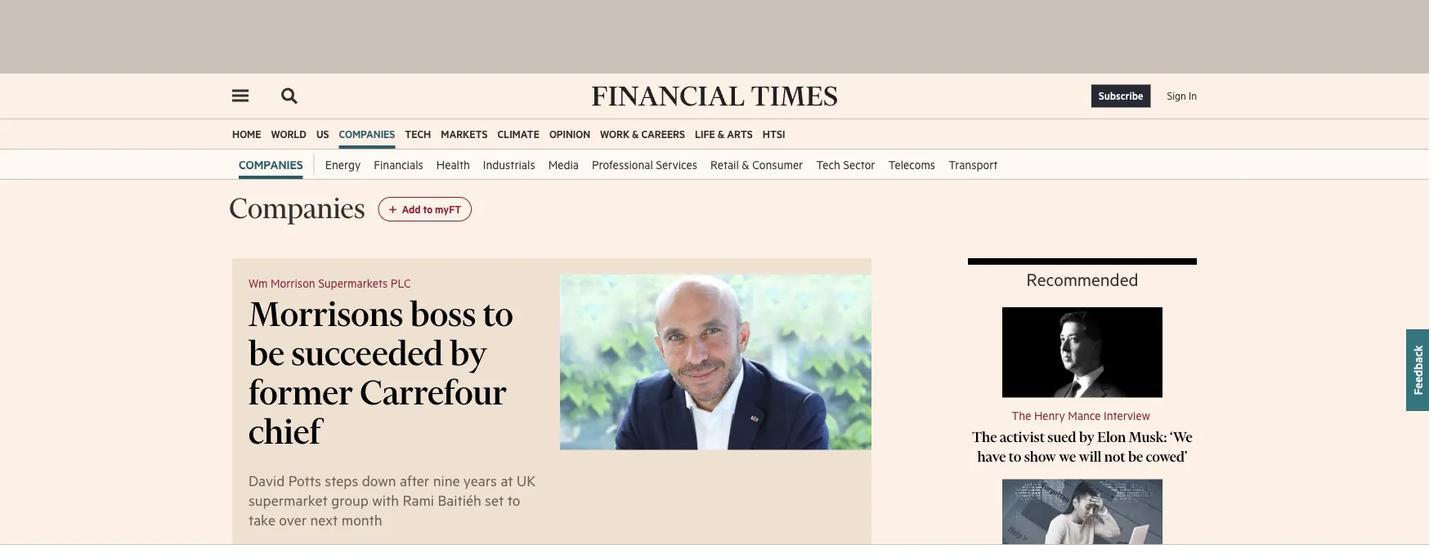 Task type: vqa. For each thing, say whether or not it's contained in the screenshot.
Morrison in the left of the page
yes



Task type: describe. For each thing, give the bounding box(es) containing it.
'we
[[1170, 428, 1193, 446]]

the henry mance interview the activist sued by elon musk: 'we have to show we will not be cowed'
[[973, 408, 1193, 465]]

world link
[[271, 119, 307, 149]]

we
[[1059, 448, 1076, 465]]

david potts steps down after nine years at uk supermarket group with rami baitiéh set to take over next month link
[[249, 472, 536, 529]]

& for work
[[632, 128, 639, 140]]

retail
[[711, 157, 739, 171]]

retail & consumer
[[711, 157, 803, 171]]

media
[[549, 157, 579, 171]]

tech for tech sector
[[816, 157, 841, 171]]

industrials link
[[483, 150, 535, 179]]

feedback
[[1411, 346, 1426, 395]]

succeeded
[[291, 332, 443, 375]]

interview
[[1104, 408, 1151, 423]]

sued
[[1048, 428, 1077, 446]]

add
[[402, 203, 421, 216]]

david
[[249, 472, 285, 490]]

years
[[464, 472, 497, 490]]

at
[[501, 472, 513, 490]]

work & careers
[[600, 128, 685, 140]]

baitiéh
[[438, 492, 481, 510]]

in
[[1189, 90, 1197, 102]]

media link
[[549, 150, 579, 179]]

professional
[[592, 157, 653, 171]]

supermarket
[[249, 492, 328, 510]]

subsections element
[[303, 150, 998, 179]]

transport link
[[949, 150, 998, 179]]

greg kahn portrait picture of imran ahmed image
[[1003, 308, 1163, 398]]

not
[[1105, 448, 1126, 465]]

professional services link
[[592, 150, 698, 179]]

energy link
[[325, 150, 361, 179]]

cowed'
[[1146, 448, 1188, 465]]

retail & consumer link
[[711, 150, 803, 179]]

activist
[[1000, 428, 1045, 446]]

nine
[[433, 472, 460, 490]]

add to myft button
[[378, 197, 472, 222]]

after
[[400, 472, 430, 490]]

services
[[656, 157, 698, 171]]

2 vertical spatial companies
[[229, 191, 365, 225]]

consumer
[[753, 157, 803, 171]]

have
[[978, 448, 1006, 465]]

telecoms link
[[889, 150, 936, 179]]

subscribe
[[1099, 90, 1144, 102]]

month
[[342, 511, 382, 529]]

tech sector
[[816, 157, 876, 171]]

be inside the henry mance interview the activist sued by elon musk: 'we have to show we will not be cowed'
[[1129, 448, 1144, 465]]

health
[[437, 157, 470, 171]]

markets link
[[441, 119, 488, 149]]

sector
[[843, 157, 876, 171]]

to inside david potts steps down after nine years at uk supermarket group with rami baitiéh set to take over next month
[[508, 492, 521, 510]]

be inside "wm morrison supermarkets plc morrisons boss to be succeeded by former carrefour chief"
[[249, 332, 285, 375]]

0 vertical spatial companies
[[339, 128, 395, 140]]

wm morrison supermarkets plc morrisons boss to be succeeded by former carrefour chief
[[249, 276, 513, 453]]

steps
[[325, 472, 358, 490]]

1 horizontal spatial companies link
[[339, 119, 395, 149]]

former
[[249, 371, 353, 414]]

tech link
[[405, 119, 431, 149]]

opinion link
[[550, 119, 591, 149]]

0 vertical spatial the
[[1012, 408, 1032, 423]]

young female in front of a laptop. she is upset and looking at a credit card and touching her forehead image
[[1003, 479, 1163, 546]]

boss
[[410, 293, 476, 335]]

& for retail
[[742, 157, 750, 171]]

life & arts link
[[695, 119, 753, 149]]

industrials
[[483, 157, 535, 171]]

1 vertical spatial the
[[973, 428, 997, 446]]

carrefour
[[360, 371, 507, 414]]

by inside "wm morrison supermarkets plc morrisons boss to be succeeded by former carrefour chief"
[[450, 332, 487, 375]]

uk
[[517, 472, 536, 490]]

1 vertical spatial companies
[[239, 157, 303, 172]]

down
[[362, 472, 396, 490]]

show
[[1025, 448, 1057, 465]]

plc
[[391, 276, 411, 290]]



Task type: locate. For each thing, give the bounding box(es) containing it.
1 vertical spatial by
[[1080, 428, 1095, 446]]

professional services
[[592, 157, 698, 171]]

with
[[372, 492, 399, 510]]

subscribe button
[[1092, 85, 1151, 108]]

morrison
[[271, 276, 315, 290]]

musk:
[[1129, 428, 1167, 446]]

& for life
[[718, 128, 725, 140]]

henry
[[1035, 408, 1066, 423]]

1 vertical spatial be
[[1129, 448, 1144, 465]]

to inside "wm morrison supermarkets plc morrisons boss to be succeeded by former carrefour chief"
[[483, 293, 513, 335]]

over
[[279, 511, 307, 529]]

us link
[[316, 119, 329, 149]]

tech for tech
[[405, 128, 431, 140]]

htsi link
[[763, 119, 785, 149]]

companies down the energy link
[[229, 191, 365, 225]]

1 horizontal spatial &
[[718, 128, 725, 140]]

0 vertical spatial by
[[450, 332, 487, 375]]

& inside 'link'
[[718, 128, 725, 140]]

sign in link
[[1167, 83, 1197, 109]]

tech sector link
[[816, 150, 876, 179]]

the up activist
[[1012, 408, 1032, 423]]

us
[[316, 128, 329, 140]]

climate link
[[498, 119, 540, 149]]

tech
[[405, 128, 431, 140], [816, 157, 841, 171]]

work & careers link
[[600, 119, 685, 149]]

& right retail
[[742, 157, 750, 171]]

sign
[[1167, 90, 1187, 102]]

1 horizontal spatial tech
[[816, 157, 841, 171]]

0 horizontal spatial the
[[973, 428, 997, 446]]

rami baitiéh image
[[560, 275, 872, 450]]

&
[[632, 128, 639, 140], [718, 128, 725, 140], [742, 157, 750, 171]]

telecoms
[[889, 157, 936, 171]]

to right boss
[[483, 293, 513, 335]]

0 horizontal spatial &
[[632, 128, 639, 140]]

sign in
[[1167, 90, 1197, 102]]

arts
[[727, 128, 753, 140]]

world
[[271, 128, 307, 140]]

tech left sector
[[816, 157, 841, 171]]

morrisons
[[249, 293, 403, 335]]

financial times link
[[592, 86, 838, 106]]

be
[[249, 332, 285, 375], [1129, 448, 1144, 465]]

by
[[450, 332, 487, 375], [1080, 428, 1095, 446]]

be down the wm
[[249, 332, 285, 375]]

financials
[[374, 157, 423, 171]]

the
[[1012, 408, 1032, 423], [973, 428, 997, 446]]

morrisons boss to be succeeded by former carrefour chief link
[[249, 293, 513, 453]]

elon
[[1098, 428, 1126, 446]]

0 vertical spatial companies link
[[339, 119, 395, 149]]

1 horizontal spatial be
[[1129, 448, 1144, 465]]

the henry mance interview link
[[1012, 408, 1151, 423]]

markets
[[441, 128, 488, 140]]

companies link down the 'world' 'link'
[[239, 150, 303, 179]]

0 horizontal spatial tech
[[405, 128, 431, 140]]

opinion
[[550, 128, 591, 140]]

0 vertical spatial tech
[[405, 128, 431, 140]]

companies link up energy
[[339, 119, 395, 149]]

2 horizontal spatial &
[[742, 157, 750, 171]]

1 vertical spatial companies link
[[239, 150, 303, 179]]

climate
[[498, 128, 540, 140]]

chief
[[249, 411, 321, 453]]

companies up energy
[[339, 128, 395, 140]]

0 horizontal spatial be
[[249, 332, 285, 375]]

& right work
[[632, 128, 639, 140]]

life
[[695, 128, 715, 140]]

by inside the henry mance interview the activist sued by elon musk: 'we have to show we will not be cowed'
[[1080, 428, 1095, 446]]

life & arts
[[695, 128, 753, 140]]

will
[[1079, 448, 1102, 465]]

mance
[[1068, 408, 1101, 423]]

to down activist
[[1009, 448, 1022, 465]]

& right life
[[718, 128, 725, 140]]

david potts steps down after nine years at uk supermarket group with rami baitiéh set to take over next month
[[249, 472, 536, 529]]

next
[[310, 511, 338, 529]]

transport
[[949, 157, 998, 171]]

set
[[485, 492, 504, 510]]

wm morrison supermarkets plc link
[[249, 276, 411, 290]]

recommended
[[1027, 269, 1139, 290]]

to
[[423, 203, 433, 216], [483, 293, 513, 335], [1009, 448, 1022, 465], [508, 492, 521, 510]]

go to financial times homepage image
[[592, 86, 838, 106]]

to inside the henry mance interview the activist sued by elon musk: 'we have to show we will not be cowed'
[[1009, 448, 1022, 465]]

htsi
[[763, 128, 785, 140]]

the activist sued by elon musk: 'we have to show we will not be cowed' link
[[973, 428, 1193, 465]]

to right add
[[423, 203, 433, 216]]

potts
[[288, 472, 321, 490]]

home link
[[232, 119, 261, 149]]

0 horizontal spatial companies link
[[239, 150, 303, 179]]

1 horizontal spatial the
[[1012, 408, 1032, 423]]

tech inside subsections element
[[816, 157, 841, 171]]

tech up financials
[[405, 128, 431, 140]]

0 horizontal spatial by
[[450, 332, 487, 375]]

to right set
[[508, 492, 521, 510]]

be right not
[[1129, 448, 1144, 465]]

health link
[[437, 150, 470, 179]]

rami
[[403, 492, 434, 510]]

& inside subsections element
[[742, 157, 750, 171]]

myft
[[435, 203, 461, 216]]

companies down the 'world' 'link'
[[239, 157, 303, 172]]

to inside button
[[423, 203, 433, 216]]

1 vertical spatial tech
[[816, 157, 841, 171]]

financials link
[[374, 150, 423, 179]]

group
[[331, 492, 369, 510]]

energy
[[325, 157, 361, 171]]

0 vertical spatial be
[[249, 332, 285, 375]]

companies link
[[339, 119, 395, 149], [239, 150, 303, 179]]

add to myft
[[402, 203, 461, 216]]

the up have
[[973, 428, 997, 446]]

take
[[249, 511, 276, 529]]

feedback button
[[1407, 330, 1430, 411]]

home
[[232, 128, 261, 140]]

work
[[600, 128, 630, 140]]

1 horizontal spatial by
[[1080, 428, 1095, 446]]

wm
[[249, 276, 268, 290]]

supermarkets
[[318, 276, 388, 290]]



